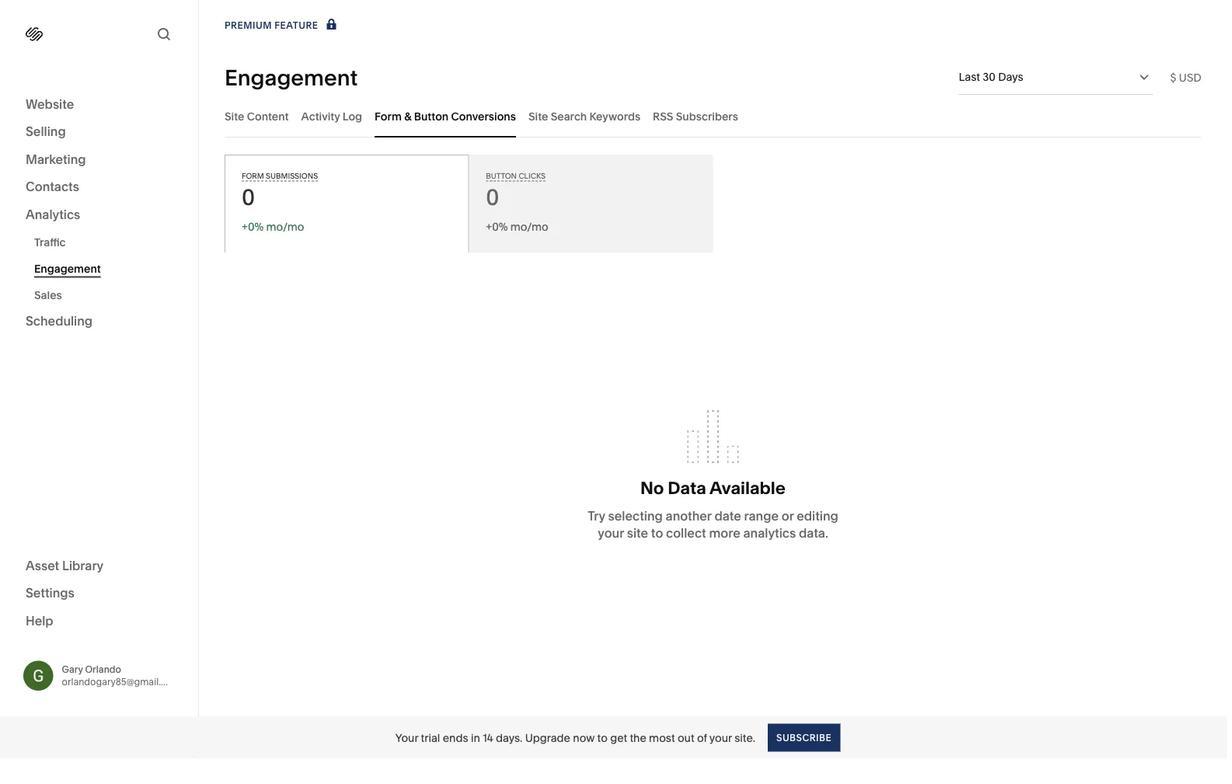 Task type: vqa. For each thing, say whether or not it's contained in the screenshot.
google
no



Task type: locate. For each thing, give the bounding box(es) containing it.
engagement up "content"
[[225, 64, 358, 91]]

site for site search keywords
[[529, 110, 548, 123]]

1 horizontal spatial mo/mo
[[511, 220, 548, 234]]

1 0 from the left
[[242, 184, 255, 211]]

1 horizontal spatial 0%
[[492, 220, 508, 234]]

mo/mo down 'clicks'
[[511, 220, 548, 234]]

the
[[630, 731, 647, 745]]

content
[[247, 110, 289, 123]]

asset library link
[[26, 557, 173, 576]]

your down try
[[598, 526, 624, 541]]

site
[[225, 110, 244, 123], [529, 110, 548, 123]]

0
[[242, 184, 255, 211], [486, 184, 499, 211]]

mo/mo inside form submissions 0 0% mo/mo
[[266, 220, 304, 234]]

collect
[[666, 526, 706, 541]]

0%
[[248, 220, 264, 234], [492, 220, 508, 234]]

tab list
[[225, 95, 1202, 138]]

form & button conversions button
[[375, 95, 516, 138]]

settings link
[[26, 585, 173, 603]]

try
[[588, 508, 605, 524]]

engagement
[[225, 64, 358, 91], [34, 262, 101, 275]]

1 vertical spatial form
[[242, 171, 264, 181]]

1 horizontal spatial to
[[651, 526, 663, 541]]

0 horizontal spatial engagement
[[34, 262, 101, 275]]

button inside button clicks 0 0% mo/mo
[[486, 171, 517, 181]]

0 horizontal spatial site
[[225, 110, 244, 123]]

form inside button
[[375, 110, 402, 123]]

site inside button
[[529, 110, 548, 123]]

form inside form submissions 0 0% mo/mo
[[242, 171, 264, 181]]

30
[[983, 70, 996, 84]]

0 vertical spatial form
[[375, 110, 402, 123]]

0 inside button clicks 0 0% mo/mo
[[486, 184, 499, 211]]

engagement down the traffic
[[34, 262, 101, 275]]

selling link
[[26, 123, 173, 141]]

1 vertical spatial your
[[710, 731, 732, 745]]

button right &
[[414, 110, 449, 123]]

no
[[641, 478, 664, 499]]

site for site content
[[225, 110, 244, 123]]

button
[[414, 110, 449, 123], [486, 171, 517, 181]]

try selecting another date range or editing your site to collect more analytics data.
[[588, 508, 839, 541]]

1 horizontal spatial site
[[529, 110, 548, 123]]

1 horizontal spatial engagement
[[225, 64, 358, 91]]

your
[[598, 526, 624, 541], [710, 731, 732, 745]]

premium feature
[[225, 20, 318, 31]]

2 0% from the left
[[492, 220, 508, 234]]

asset library
[[26, 558, 104, 573]]

2 mo/mo from the left
[[511, 220, 548, 234]]

orlando
[[85, 664, 121, 675]]

site content
[[225, 110, 289, 123]]

site inside button
[[225, 110, 244, 123]]

submissions
[[266, 171, 318, 181]]

days.
[[496, 731, 523, 745]]

1 horizontal spatial button
[[486, 171, 517, 181]]

1 horizontal spatial 0
[[486, 184, 499, 211]]

1 site from the left
[[225, 110, 244, 123]]

0 inside form submissions 0 0% mo/mo
[[242, 184, 255, 211]]

rss
[[653, 110, 674, 123]]

mo/mo down submissions
[[266, 220, 304, 234]]

0 vertical spatial button
[[414, 110, 449, 123]]

marketing link
[[26, 151, 173, 169]]

0 for form submissions 0 0% mo/mo
[[242, 184, 255, 211]]

0 vertical spatial engagement
[[225, 64, 358, 91]]

your trial ends in 14 days. upgrade now to get the most out of your site.
[[395, 731, 756, 745]]

mo/mo for form submissions 0 0% mo/mo
[[266, 220, 304, 234]]

subscribe button
[[768, 724, 840, 752]]

help
[[26, 613, 53, 628]]

1 vertical spatial engagement
[[34, 262, 101, 275]]

0 vertical spatial to
[[651, 526, 663, 541]]

to
[[651, 526, 663, 541], [597, 731, 608, 745]]

1 mo/mo from the left
[[266, 220, 304, 234]]

1 horizontal spatial your
[[710, 731, 732, 745]]

analytics
[[743, 526, 796, 541]]

0 horizontal spatial to
[[597, 731, 608, 745]]

1 horizontal spatial form
[[375, 110, 402, 123]]

0 horizontal spatial 0
[[242, 184, 255, 211]]

2 site from the left
[[529, 110, 548, 123]]

0 horizontal spatial 0%
[[248, 220, 264, 234]]

site content button
[[225, 95, 289, 138]]

website link
[[26, 96, 173, 114]]

scheduling
[[26, 314, 93, 329]]

1 vertical spatial button
[[486, 171, 517, 181]]

0 horizontal spatial mo/mo
[[266, 220, 304, 234]]

0 horizontal spatial button
[[414, 110, 449, 123]]

0 horizontal spatial your
[[598, 526, 624, 541]]

marketing
[[26, 152, 86, 167]]

gary
[[62, 664, 83, 675]]

data.
[[799, 526, 828, 541]]

2 0 from the left
[[486, 184, 499, 211]]

website
[[26, 96, 74, 112]]

to right site
[[651, 526, 663, 541]]

site left "content"
[[225, 110, 244, 123]]

0 vertical spatial your
[[598, 526, 624, 541]]

1 vertical spatial to
[[597, 731, 608, 745]]

asset
[[26, 558, 59, 573]]

engagement link
[[34, 255, 181, 282]]

range
[[744, 508, 779, 524]]

1 0% from the left
[[248, 220, 264, 234]]

to left get
[[597, 731, 608, 745]]

log
[[343, 110, 362, 123]]

days
[[998, 70, 1024, 84]]

conversions
[[451, 110, 516, 123]]

form left &
[[375, 110, 402, 123]]

mo/mo
[[266, 220, 304, 234], [511, 220, 548, 234]]

form left submissions
[[242, 171, 264, 181]]

editing
[[797, 508, 839, 524]]

analytics
[[26, 207, 80, 222]]

site left the search
[[529, 110, 548, 123]]

form for button
[[375, 110, 402, 123]]

button clicks 0 0% mo/mo
[[486, 171, 548, 234]]

your right the of
[[710, 731, 732, 745]]

0% inside form submissions 0 0% mo/mo
[[248, 220, 264, 234]]

data
[[668, 478, 706, 499]]

mo/mo inside button clicks 0 0% mo/mo
[[511, 220, 548, 234]]

site search keywords
[[529, 110, 641, 123]]

activity log
[[301, 110, 362, 123]]

feature
[[275, 20, 318, 31]]

traffic link
[[34, 229, 181, 255]]

tab list containing site content
[[225, 95, 1202, 138]]

0 horizontal spatial form
[[242, 171, 264, 181]]

button left 'clicks'
[[486, 171, 517, 181]]

0% inside button clicks 0 0% mo/mo
[[492, 220, 508, 234]]

help link
[[26, 613, 53, 630]]

premium
[[225, 20, 272, 31]]



Task type: describe. For each thing, give the bounding box(es) containing it.
subscribers
[[676, 110, 738, 123]]

settings
[[26, 586, 75, 601]]

contacts
[[26, 179, 79, 194]]

gary orlando orlandogary85@gmail.com
[[62, 664, 180, 688]]

activity
[[301, 110, 340, 123]]

sales link
[[34, 282, 181, 308]]

$ usd
[[1170, 71, 1202, 84]]

selling
[[26, 124, 66, 139]]

site search keywords button
[[529, 95, 641, 138]]

scheduling link
[[26, 313, 173, 331]]

to inside the try selecting another date range or editing your site to collect more analytics data.
[[651, 526, 663, 541]]

mo/mo for button clicks 0 0% mo/mo
[[511, 220, 548, 234]]

form for 0
[[242, 171, 264, 181]]

button inside button
[[414, 110, 449, 123]]

activity log button
[[301, 95, 362, 138]]

rss subscribers button
[[653, 95, 738, 138]]

sales
[[34, 288, 62, 302]]

selecting
[[608, 508, 663, 524]]

trial
[[421, 731, 440, 745]]

in
[[471, 731, 480, 745]]

0 for button clicks 0 0% mo/mo
[[486, 184, 499, 211]]

now
[[573, 731, 595, 745]]

no data available
[[641, 478, 786, 499]]

your
[[395, 731, 418, 745]]

premium feature button
[[225, 17, 340, 34]]

analytics link
[[26, 206, 173, 224]]

or
[[782, 508, 794, 524]]

0% for button clicks 0 0% mo/mo
[[492, 220, 508, 234]]

site.
[[735, 731, 756, 745]]

out
[[678, 731, 695, 745]]

contacts link
[[26, 178, 173, 197]]

$
[[1170, 71, 1177, 84]]

get
[[610, 731, 627, 745]]

of
[[697, 731, 707, 745]]

site
[[627, 526, 648, 541]]

upgrade
[[525, 731, 571, 745]]

last
[[959, 70, 980, 84]]

last 30 days button
[[959, 60, 1153, 94]]

available
[[710, 478, 786, 499]]

subscribe
[[777, 732, 832, 743]]

your inside the try selecting another date range or editing your site to collect more analytics data.
[[598, 526, 624, 541]]

orlandogary85@gmail.com
[[62, 676, 180, 688]]

library
[[62, 558, 104, 573]]

rss subscribers
[[653, 110, 738, 123]]

&
[[404, 110, 412, 123]]

search
[[551, 110, 587, 123]]

most
[[649, 731, 675, 745]]

last 30 days
[[959, 70, 1024, 84]]

another
[[666, 508, 712, 524]]

traffic
[[34, 236, 66, 249]]

more
[[709, 526, 741, 541]]

0% for form submissions 0 0% mo/mo
[[248, 220, 264, 234]]

keywords
[[590, 110, 641, 123]]

form submissions 0 0% mo/mo
[[242, 171, 318, 234]]

14
[[483, 731, 493, 745]]

ends
[[443, 731, 468, 745]]

usd
[[1179, 71, 1202, 84]]

date
[[715, 508, 741, 524]]

clicks
[[519, 171, 546, 181]]

form & button conversions
[[375, 110, 516, 123]]



